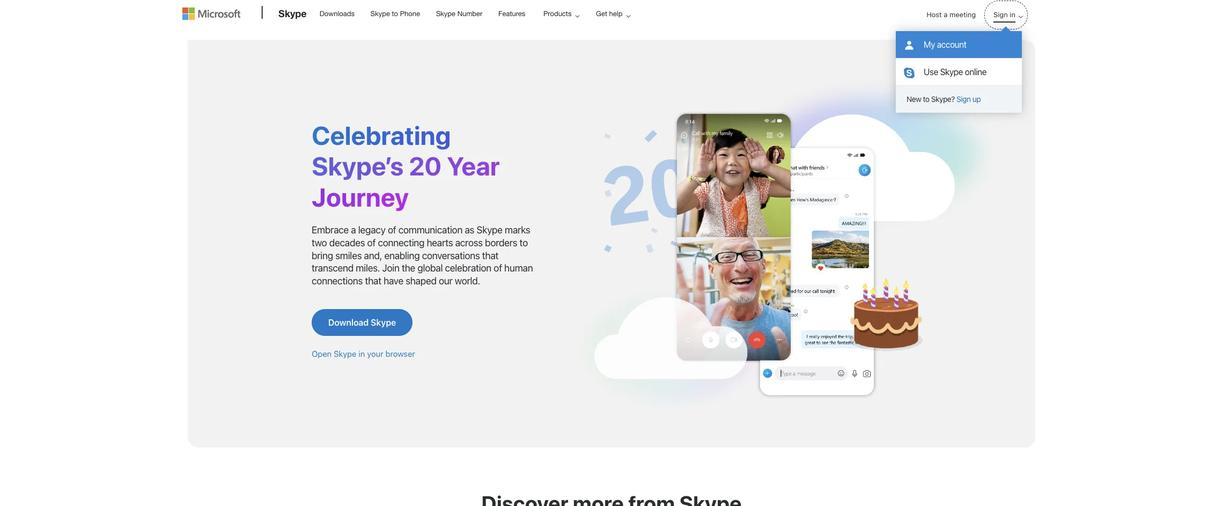 Task type: locate. For each thing, give the bounding box(es) containing it.
0 horizontal spatial of
[[367, 237, 376, 248]]

online
[[966, 67, 987, 77]]

skype link
[[273, 1, 312, 30]]

that down miles.
[[365, 276, 382, 287]]

transcend
[[312, 263, 354, 274]]

to for skype?
[[924, 94, 930, 104]]

1 vertical spatial a
[[351, 224, 356, 235]]

world.
[[455, 276, 481, 287]]

miles.
[[356, 263, 380, 274]]

1 horizontal spatial to
[[520, 237, 528, 248]]

skype left downloads link
[[279, 8, 307, 19]]

new
[[907, 94, 922, 104]]

in inside main content
[[359, 349, 365, 359]]

skype inside the "embrace a legacy of communication as skype marks two decades of connecting hearts across borders to bring smiles and, enabling conversations that transcend miles. join the global celebration of human connections that have shaped our world."
[[477, 224, 503, 235]]

embrace
[[312, 224, 349, 235]]

in right meeting
[[1010, 10, 1016, 19]]

of down 'legacy'
[[367, 237, 376, 248]]

get help
[[596, 10, 623, 18]]

in
[[1010, 10, 1016, 19], [359, 349, 365, 359]]

a inside "menu bar"
[[944, 10, 948, 19]]

downloads
[[320, 10, 355, 18]]

of
[[388, 224, 396, 235], [367, 237, 376, 248], [494, 263, 502, 274]]

smiles
[[336, 250, 362, 261]]

to down marks
[[520, 237, 528, 248]]

2 vertical spatial to
[[520, 237, 528, 248]]

0 vertical spatial sign
[[994, 10, 1009, 19]]

celebrating skype's 20 year journey main content
[[0, 34, 1224, 506]]

to
[[392, 10, 398, 18], [924, 94, 930, 104], [520, 237, 528, 248]]

menu
[[896, 31, 1023, 113]]

conversations
[[422, 250, 480, 261]]

1 vertical spatial sign
[[957, 94, 971, 104]]

arrow down image
[[1015, 10, 1028, 23]]

a right host
[[944, 10, 948, 19]]

of left human
[[494, 263, 502, 274]]

my account
[[924, 40, 967, 49]]

a inside the "embrace a legacy of communication as skype marks two decades of connecting hearts across borders to bring smiles and, enabling conversations that transcend miles. join the global celebration of human connections that have shaped our world."
[[351, 224, 356, 235]]

sign left arrow down image on the top right
[[994, 10, 1009, 19]]

a
[[944, 10, 948, 19], [351, 224, 356, 235]]

sign left up
[[957, 94, 971, 104]]

that
[[482, 250, 499, 261], [365, 276, 382, 287]]

sign in link
[[986, 1, 1028, 29]]

1 vertical spatial of
[[367, 237, 376, 248]]

download skype link
[[312, 309, 413, 336]]

20
[[409, 151, 442, 181]]

to inside the "embrace a legacy of communication as skype marks two decades of connecting hearts across borders to bring smiles and, enabling conversations that transcend miles. join the global celebration of human connections that have shaped our world."
[[520, 237, 528, 248]]

open skype in your browser
[[312, 349, 415, 359]]

skype image
[[905, 68, 915, 78]]

0 horizontal spatial in
[[359, 349, 365, 359]]

0 vertical spatial of
[[388, 224, 396, 235]]

skype right use
[[941, 67, 964, 77]]

phone
[[400, 10, 420, 18]]

sign
[[994, 10, 1009, 19], [957, 94, 971, 104]]

2 horizontal spatial of
[[494, 263, 502, 274]]

1 horizontal spatial sign
[[994, 10, 1009, 19]]

decades
[[329, 237, 365, 248]]

to inside menu
[[924, 94, 930, 104]]

1 horizontal spatial in
[[1010, 10, 1016, 19]]

join
[[382, 263, 400, 274]]

meeting
[[950, 10, 977, 19]]

menu bar containing my account
[[183, 1, 1041, 113]]

skype
[[279, 8, 307, 19], [371, 10, 390, 18], [436, 10, 456, 18], [941, 67, 964, 77], [477, 224, 503, 235], [371, 318, 396, 328], [334, 349, 357, 359]]

across
[[456, 237, 483, 248]]

celebration
[[445, 263, 492, 274]]

0 vertical spatial that
[[482, 250, 499, 261]]

to for phone
[[392, 10, 398, 18]]

skype to phone link
[[366, 1, 425, 26]]

up
[[973, 94, 981, 104]]

sign in
[[994, 10, 1016, 19]]

1 vertical spatial that
[[365, 276, 382, 287]]

that down the borders
[[482, 250, 499, 261]]

0 horizontal spatial a
[[351, 224, 356, 235]]

0 horizontal spatial to
[[392, 10, 398, 18]]

legacy
[[358, 224, 386, 235]]

to left phone at the left of page
[[392, 10, 398, 18]]

to right 'new' at the right
[[924, 94, 930, 104]]

in left your
[[359, 349, 365, 359]]

a up decades
[[351, 224, 356, 235]]

1 horizontal spatial a
[[944, 10, 948, 19]]

products button
[[535, 1, 589, 27]]

of up connecting
[[388, 224, 396, 235]]

menu containing my account
[[896, 31, 1023, 113]]

0 vertical spatial to
[[392, 10, 398, 18]]

skype?
[[932, 94, 955, 104]]

menu bar
[[183, 1, 1041, 113]]

in inside "menu bar"
[[1010, 10, 1016, 19]]

1 vertical spatial in
[[359, 349, 365, 359]]

skype up the borders
[[477, 224, 503, 235]]

enabling
[[385, 250, 420, 261]]

0 vertical spatial in
[[1010, 10, 1016, 19]]

1 horizontal spatial that
[[482, 250, 499, 261]]

0 vertical spatial a
[[944, 10, 948, 19]]

host
[[927, 10, 943, 19]]

our
[[439, 276, 453, 287]]

global
[[418, 263, 443, 274]]

2 horizontal spatial to
[[924, 94, 930, 104]]

a for host
[[944, 10, 948, 19]]

skype to phone
[[371, 10, 420, 18]]

1 vertical spatial to
[[924, 94, 930, 104]]



Task type: describe. For each thing, give the bounding box(es) containing it.
marks
[[505, 224, 531, 235]]

user image
[[905, 40, 915, 51]]

human
[[505, 263, 533, 274]]

1 horizontal spatial of
[[388, 224, 396, 235]]

get
[[596, 10, 608, 18]]

download
[[329, 318, 369, 328]]

host a meeting link
[[919, 1, 985, 29]]

skype up your
[[371, 318, 396, 328]]

use skype online
[[924, 67, 987, 77]]

open
[[312, 349, 332, 359]]

great video calling with skype image
[[570, 72, 1004, 415]]

the
[[402, 263, 416, 274]]

my
[[924, 40, 936, 49]]

my account link
[[896, 31, 1023, 58]]

journey
[[312, 182, 409, 212]]

have
[[384, 276, 404, 287]]

features
[[499, 10, 526, 18]]

year
[[447, 151, 500, 181]]

celebrating
[[312, 120, 451, 150]]

menu inside "menu bar"
[[896, 31, 1023, 113]]

download skype
[[329, 318, 396, 328]]

embrace a legacy of communication as skype marks two decades of connecting hearts across borders to bring smiles and, enabling conversations that transcend miles. join the global celebration of human connections that have shaped our world.
[[312, 224, 533, 287]]

skype left number
[[436, 10, 456, 18]]

get help button
[[587, 1, 640, 27]]

your
[[367, 349, 384, 359]]

skype number
[[436, 10, 483, 18]]

skype right open
[[334, 349, 357, 359]]

shaped
[[406, 276, 437, 287]]

skype left phone at the left of page
[[371, 10, 390, 18]]

microsoft image
[[183, 8, 240, 20]]

connections
[[312, 276, 363, 287]]

products
[[544, 10, 572, 18]]

help
[[610, 10, 623, 18]]

0 horizontal spatial sign
[[957, 94, 971, 104]]

borders
[[485, 237, 518, 248]]

a for embrace
[[351, 224, 356, 235]]

and,
[[364, 250, 382, 261]]

bring
[[312, 250, 333, 261]]

use skype online link
[[896, 59, 1023, 85]]

host a meeting
[[927, 10, 977, 19]]

account
[[938, 40, 967, 49]]

2 vertical spatial of
[[494, 263, 502, 274]]

skype number link
[[431, 1, 488, 26]]

as
[[465, 224, 475, 235]]

connecting
[[378, 237, 425, 248]]

features link
[[494, 1, 531, 26]]

number
[[458, 10, 483, 18]]

skype's
[[312, 151, 404, 181]]

two
[[312, 237, 327, 248]]

use
[[924, 67, 939, 77]]

communication
[[399, 224, 463, 235]]

0 horizontal spatial that
[[365, 276, 382, 287]]

celebrating skype's 20 year journey
[[312, 120, 500, 212]]

browser
[[386, 349, 415, 359]]

skype inside "link"
[[941, 67, 964, 77]]

hearts
[[427, 237, 453, 248]]

downloads link
[[315, 1, 360, 26]]

open skype in your browser link
[[312, 349, 415, 359]]

new to skype? sign up
[[907, 94, 981, 104]]



Task type: vqa. For each thing, say whether or not it's contained in the screenshot.
Menu
yes



